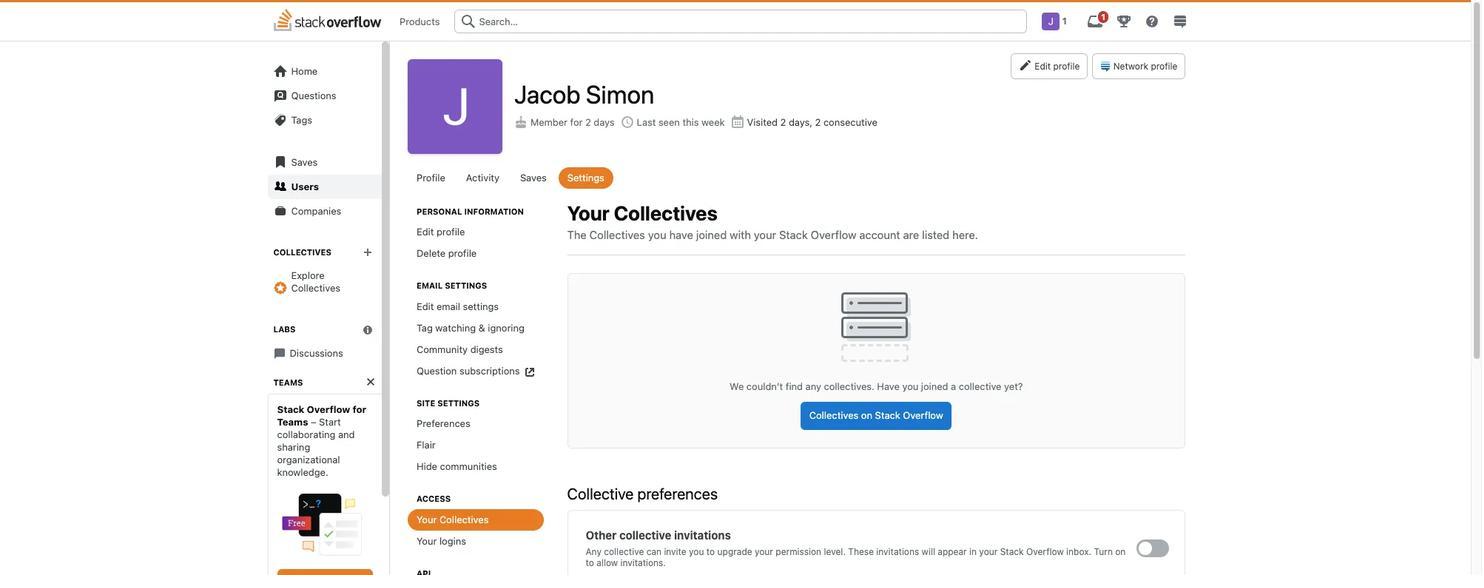 Task type: locate. For each thing, give the bounding box(es) containing it.
saves link
[[268, 150, 382, 175], [512, 167, 556, 189]]

edit profile down personal
[[417, 226, 465, 238]]

0 vertical spatial for
[[570, 116, 583, 128]]

stack up collaborating
[[278, 404, 305, 415]]

on
[[862, 409, 873, 421], [1116, 546, 1126, 557]]

edit email settings link
[[408, 296, 544, 317]]

on inside the other collective invitations any collective can invite you to upgrade your permission level. these invitations will appear in your stack overflow inbox. turn on to allow invitations.
[[1116, 546, 1126, 557]]

1 horizontal spatial edit profile link
[[1011, 53, 1088, 79]]

1 horizontal spatial on
[[1116, 546, 1126, 557]]

1 vertical spatial jacob simon's user avatar image
[[408, 59, 503, 154]]

0 vertical spatial jacob simon's user avatar image
[[1042, 13, 1060, 30]]

turn
[[1095, 546, 1113, 557]]

your
[[567, 201, 610, 225], [417, 513, 437, 525], [417, 535, 437, 547]]

1
[[1102, 12, 1106, 21], [1063, 16, 1068, 27]]

your left logins on the bottom of the page
[[417, 535, 437, 547]]

you inside your collectives the collectives you have joined with your stack overflow account are listed here.
[[648, 228, 667, 241]]

jacob simon's user avatar image inside 1 menu bar
[[1042, 13, 1060, 30]]

profile
[[417, 172, 446, 184]]

1 vertical spatial settings
[[438, 398, 480, 408]]

0 vertical spatial edit profile
[[1033, 60, 1080, 72]]

site
[[417, 398, 436, 408]]

collectives on stack overflow link
[[801, 402, 952, 430]]

overflow up start
[[307, 404, 351, 415]]

2 vertical spatial your
[[417, 535, 437, 547]]

days
[[594, 116, 615, 128]]

1 vertical spatial for
[[353, 404, 367, 415]]

0 horizontal spatial saves
[[292, 156, 318, 168]]

0 horizontal spatial for
[[353, 404, 367, 415]]

preferences
[[417, 418, 471, 429]]

on right turn
[[1116, 546, 1126, 557]]

your right with
[[754, 228, 777, 241]]

1 vertical spatial invitations
[[877, 546, 920, 557]]

1 vertical spatial edit profile
[[417, 226, 465, 238]]

delete profile
[[417, 248, 477, 259]]

invitations
[[674, 529, 731, 542], [877, 546, 920, 557]]

0 vertical spatial invitations
[[674, 529, 731, 542]]

your right upgrade
[[755, 546, 774, 557]]

teams up collaborating
[[278, 416, 309, 428]]

2 horizontal spatial you
[[903, 380, 919, 392]]

your down access
[[417, 513, 437, 525]]

0 horizontal spatial 1
[[1063, 16, 1068, 27]]

&
[[479, 322, 486, 334]]

explore collectives
[[292, 270, 341, 294]]

companies link
[[268, 199, 382, 224]]

teams down discussions
[[274, 377, 303, 387]]

settings down member for 2 days
[[568, 172, 605, 184]]

1 vertical spatial edit
[[417, 226, 434, 238]]

to down "any"
[[586, 558, 594, 569]]

overflow left account
[[811, 228, 857, 241]]

settings
[[568, 172, 605, 184], [445, 281, 487, 290]]

joined
[[696, 228, 727, 241], [922, 380, 949, 392]]

the
[[567, 228, 587, 241]]

collective right a
[[959, 380, 1002, 392]]

2 vertical spatial you
[[689, 546, 704, 557]]

2 left days
[[586, 116, 591, 128]]

profile right 'network'
[[1151, 60, 1178, 72]]

any
[[586, 546, 602, 557]]

settings up preferences
[[438, 398, 480, 408]]

0 horizontal spatial invitations
[[674, 529, 731, 542]]

overflow left inbox.
[[1027, 546, 1064, 557]]

1 link
[[1033, 2, 1081, 41], [1081, 2, 1110, 41]]

1 horizontal spatial jacob simon's user avatar image
[[1042, 13, 1060, 30]]

1 horizontal spatial saves
[[520, 172, 547, 184]]

overflow
[[811, 228, 857, 241], [307, 404, 351, 415], [903, 409, 944, 421], [1027, 546, 1064, 557]]

collective up allow
[[604, 546, 644, 557]]

1 vertical spatial teams
[[278, 416, 309, 428]]

you right invite on the bottom left of page
[[689, 546, 704, 557]]

here.
[[953, 228, 979, 241]]

0 horizontal spatial edit profile link
[[408, 222, 544, 243]]

stack down have
[[875, 409, 901, 421]]

hide communities
[[417, 461, 497, 472]]

visited 2 days, 2 consecutive
[[747, 116, 878, 128]]

collective
[[959, 380, 1002, 392], [620, 529, 672, 542], [604, 546, 644, 557]]

saves right the activity
[[520, 172, 547, 184]]

0 horizontal spatial 2
[[586, 116, 591, 128]]

settings up edit email settings
[[445, 281, 487, 290]]

joined left with
[[696, 228, 727, 241]]

and
[[339, 429, 355, 441]]

account
[[860, 228, 901, 241]]

2 right days,
[[815, 116, 821, 128]]

stack right with
[[780, 228, 808, 241]]

invitations left the will
[[877, 546, 920, 557]]

subscriptions
[[460, 365, 520, 377]]

on down we couldn't find any collectives. have you joined a collective yet?
[[862, 409, 873, 421]]

1 vertical spatial to
[[586, 558, 594, 569]]

invitations up invite on the bottom left of page
[[674, 529, 731, 542]]

0 horizontal spatial on
[[862, 409, 873, 421]]

stack right in
[[1001, 546, 1024, 557]]

0 horizontal spatial you
[[648, 228, 667, 241]]

logins
[[440, 535, 466, 547]]

1 horizontal spatial joined
[[922, 380, 949, 392]]

collective up can
[[620, 529, 672, 542]]

other
[[586, 529, 617, 542]]

0 horizontal spatial saves link
[[268, 150, 382, 175]]

hide
[[417, 461, 437, 472]]

2
[[586, 116, 591, 128], [781, 116, 786, 128], [815, 116, 821, 128]]

saves up users
[[292, 156, 318, 168]]

profile right delete
[[448, 248, 477, 259]]

0 horizontal spatial to
[[586, 558, 594, 569]]

your inside your collectives the collectives you have joined with your stack overflow account are listed here.
[[567, 201, 610, 225]]

1 horizontal spatial saves link
[[512, 167, 556, 189]]

1 horizontal spatial 2
[[781, 116, 786, 128]]

your up the
[[567, 201, 610, 225]]

inbox.
[[1067, 546, 1092, 557]]

collectives up explore at the top of the page
[[274, 247, 332, 257]]

joined inside your collectives the collectives you have joined with your stack overflow account are listed here.
[[696, 228, 727, 241]]

profile up delete profile
[[437, 226, 465, 238]]

1 horizontal spatial you
[[689, 546, 704, 557]]

0 horizontal spatial edit profile
[[417, 226, 465, 238]]

to left upgrade
[[707, 546, 715, 557]]

0 vertical spatial saves
[[292, 156, 318, 168]]

invitations.
[[621, 558, 666, 569]]

collectives up have at the left top of the page
[[614, 201, 718, 225]]

None checkbox
[[1137, 540, 1170, 558]]

listed
[[923, 228, 950, 241]]

digests
[[471, 343, 503, 355]]

activity link
[[457, 167, 509, 189]]

these
[[849, 546, 874, 557]]

joined left a
[[922, 380, 949, 392]]

1 vertical spatial your
[[417, 513, 437, 525]]

seen
[[659, 116, 680, 128]]

2 left days,
[[781, 116, 786, 128]]

1 vertical spatial on
[[1116, 546, 1126, 557]]

we
[[730, 380, 744, 392]]

1 vertical spatial saves
[[520, 172, 547, 184]]

edit for 'edit email settings' link
[[417, 300, 434, 312]]

will
[[922, 546, 936, 557]]

labs
[[274, 325, 296, 334]]

explore collectives link
[[268, 264, 382, 301]]

watching
[[436, 322, 476, 334]]

help center and other resources image
[[1146, 15, 1159, 28]]

visited
[[747, 116, 778, 128]]

your inside 'link'
[[417, 535, 437, 547]]

0 vertical spatial edit profile link
[[1011, 53, 1088, 79]]

question subscriptions link
[[408, 360, 544, 382]]

for right member at the top
[[570, 116, 583, 128]]

0 vertical spatial settings
[[568, 172, 605, 184]]

1 horizontal spatial invitations
[[877, 546, 920, 557]]

your collectives
[[417, 513, 489, 525]]

0 vertical spatial you
[[648, 228, 667, 241]]

activity
[[466, 172, 500, 184]]

preferences
[[638, 485, 718, 502]]

2 vertical spatial edit
[[417, 300, 434, 312]]

questions
[[292, 90, 337, 101]]

1 horizontal spatial for
[[570, 116, 583, 128]]

jacob simon's user avatar image
[[1042, 13, 1060, 30], [408, 59, 503, 154]]

1 vertical spatial joined
[[922, 380, 949, 392]]

you right have
[[903, 380, 919, 392]]

0 horizontal spatial settings
[[445, 281, 487, 290]]

edit profile down 1 menu bar
[[1033, 60, 1080, 72]]

site settings
[[417, 398, 480, 408]]

you left have at the left top of the page
[[648, 228, 667, 241]]

yet?
[[1005, 380, 1023, 392]]

settings up &
[[463, 300, 499, 312]]

any
[[806, 380, 822, 392]]

network
[[1114, 60, 1149, 72]]

knowledge.
[[278, 466, 329, 478]]

0 vertical spatial on
[[862, 409, 873, 421]]

2 1 link from the left
[[1081, 2, 1110, 41]]

edit profile
[[1033, 60, 1080, 72], [417, 226, 465, 238]]

couldn't
[[747, 380, 783, 392]]

2 horizontal spatial 2
[[815, 116, 821, 128]]

edit profile link
[[1011, 53, 1088, 79], [408, 222, 544, 243]]

0 horizontal spatial jacob simon's user avatar image
[[408, 59, 503, 154]]

0 vertical spatial to
[[707, 546, 715, 557]]

your right in
[[980, 546, 998, 557]]

edit for bottom edit profile link
[[417, 226, 434, 238]]

explore
[[292, 270, 325, 282]]

0 vertical spatial joined
[[696, 228, 727, 241]]

1 horizontal spatial edit profile
[[1033, 60, 1080, 72]]

saves link right activity link
[[512, 167, 556, 189]]

collectives
[[614, 201, 718, 225], [590, 228, 645, 241], [274, 247, 332, 257], [292, 282, 341, 294], [810, 409, 859, 421], [440, 513, 489, 525]]

level.
[[824, 546, 846, 557]]

saves link up users
[[268, 150, 382, 175]]

days,
[[789, 116, 813, 128]]

community digests link
[[408, 339, 544, 360]]

for up and
[[353, 404, 367, 415]]

site switcher image
[[1174, 15, 1187, 28]]

2 2 from the left
[[781, 116, 786, 128]]

1 1 link from the left
[[1033, 2, 1081, 41]]

have
[[878, 380, 900, 392]]

questions link
[[268, 84, 382, 108]]

1 vertical spatial you
[[903, 380, 919, 392]]

None search field
[[449, 9, 1033, 34]]

Search text field
[[455, 9, 1027, 34]]

sharing
[[278, 441, 311, 453]]

this
[[683, 116, 699, 128]]

0 horizontal spatial joined
[[696, 228, 727, 241]]

0 vertical spatial your
[[567, 201, 610, 225]]

collectives inside dropdown button
[[274, 247, 332, 257]]

allow
[[597, 558, 618, 569]]

email
[[417, 281, 443, 290]]

3 2 from the left
[[815, 116, 821, 128]]

0 vertical spatial collective
[[959, 380, 1002, 392]]



Task type: vqa. For each thing, say whether or not it's contained in the screenshot.
Team
no



Task type: describe. For each thing, give the bounding box(es) containing it.
last seen this week
[[637, 116, 725, 128]]

your for your collectives the collectives you have joined with your stack overflow account are listed here.
[[567, 201, 610, 225]]

1 horizontal spatial 1
[[1102, 12, 1106, 21]]

overflow inside your collectives the collectives you have joined with your stack overflow account are listed here.
[[811, 228, 857, 241]]

your inside your collectives the collectives you have joined with your stack overflow account are listed here.
[[754, 228, 777, 241]]

overflow inside stack overflow for teams
[[307, 404, 351, 415]]

for inside stack overflow for teams
[[353, 404, 367, 415]]

you inside the other collective invitations any collective can invite you to upgrade your permission level. these invitations will appear in your stack overflow inbox. turn on to allow invitations.
[[689, 546, 704, 557]]

collectives.
[[824, 380, 875, 392]]

preferences link
[[408, 413, 544, 435]]

products link
[[391, 11, 449, 32]]

achievements image
[[1118, 15, 1131, 28]]

with
[[730, 228, 751, 241]]

– start collaborating and sharing organizational knowledge.
[[278, 416, 355, 478]]

your collectives the collectives you have joined with your stack overflow account are listed here.
[[567, 201, 979, 241]]

your logins link
[[408, 530, 544, 552]]

ignoring
[[488, 322, 525, 334]]

your for your logins
[[417, 535, 437, 547]]

tag watching & ignoring
[[417, 322, 525, 334]]

1 2 from the left
[[586, 116, 591, 128]]

overflow inside the other collective invitations any collective can invite you to upgrade your permission level. these invitations will appear in your stack overflow inbox. turn on to allow invitations.
[[1027, 546, 1064, 557]]

permission
[[776, 546, 822, 557]]

your logins
[[417, 535, 466, 547]]

dismiss image
[[366, 377, 376, 387]]

collectives down explore at the top of the page
[[292, 282, 341, 294]]

visited 2 days, 2 consecutive button
[[730, 115, 879, 129]]

community digests
[[417, 343, 503, 355]]

home
[[292, 65, 318, 77]]

users
[[292, 181, 319, 192]]

edit email settings
[[417, 300, 499, 312]]

community
[[417, 343, 468, 355]]

hide communities link
[[408, 456, 544, 478]]

profile left 'network'
[[1054, 60, 1080, 72]]

labs button
[[274, 325, 382, 335]]

information
[[464, 207, 524, 216]]

collective preferences
[[567, 485, 718, 502]]

1 vertical spatial settings
[[445, 281, 487, 290]]

collectives on stack overflow
[[810, 409, 944, 421]]

collaborating
[[278, 429, 336, 441]]

member
[[531, 116, 568, 128]]

have
[[670, 228, 694, 241]]

network profile
[[1114, 60, 1178, 72]]

stack inside the other collective invitations any collective can invite you to upgrade your permission level. these invitations will appear in your stack overflow inbox. turn on to allow invitations.
[[1001, 546, 1024, 557]]

member for 2 days
[[531, 116, 615, 128]]

upgrade
[[718, 546, 753, 557]]

email
[[437, 300, 460, 312]]

on inside collectives on stack overflow link
[[862, 409, 873, 421]]

2 vertical spatial collective
[[604, 546, 644, 557]]

in
[[970, 546, 977, 557]]

0 vertical spatial settings
[[463, 300, 499, 312]]

stack overflow for teams
[[278, 404, 367, 428]]

companies
[[292, 205, 342, 217]]

find
[[786, 380, 803, 392]]

1 horizontal spatial settings
[[568, 172, 605, 184]]

flair
[[417, 439, 436, 451]]

overflow down we couldn't find any collectives. have you joined a collective yet?
[[903, 409, 944, 421]]

–
[[311, 416, 317, 428]]

organizational
[[278, 454, 341, 466]]

personal information
[[417, 207, 524, 216]]

collective
[[567, 485, 634, 502]]

your for your collectives
[[417, 513, 437, 525]]

other collective invitations any collective can invite you to upgrade your permission level. these invitations will appear in your stack overflow inbox. turn on to allow invitations.
[[586, 529, 1126, 569]]

simon
[[586, 79, 655, 109]]

your collectives link
[[408, 509, 544, 530]]

a
[[951, 380, 957, 392]]

tag
[[417, 322, 433, 334]]

flair link
[[408, 435, 544, 456]]

consecutive
[[824, 116, 878, 128]]

access
[[417, 494, 451, 503]]

discussions link
[[268, 341, 382, 366]]

collectives down collectives.
[[810, 409, 859, 421]]

jacob
[[515, 79, 581, 109]]

tag watching & ignoring link
[[408, 317, 544, 339]]

collectives right the
[[590, 228, 645, 241]]

settings link
[[559, 167, 614, 189]]

jacob simon
[[515, 79, 655, 109]]

0 vertical spatial edit
[[1035, 60, 1051, 72]]

0 vertical spatial teams
[[274, 377, 303, 387]]

last
[[637, 116, 656, 128]]

1 menu bar
[[1033, 2, 1195, 41]]

communities
[[440, 461, 497, 472]]

are
[[904, 228, 920, 241]]

email settings
[[417, 281, 487, 290]]

1 horizontal spatial to
[[707, 546, 715, 557]]

tags link
[[268, 108, 382, 133]]

teams inside stack overflow for teams
[[278, 416, 309, 428]]

stack inside your collectives the collectives you have joined with your stack overflow account are listed here.
[[780, 228, 808, 241]]

week
[[702, 116, 725, 128]]

profile link
[[408, 167, 454, 189]]

can
[[647, 546, 662, 557]]

collectives up logins on the bottom of the page
[[440, 513, 489, 525]]

stack inside stack overflow for teams
[[278, 404, 305, 415]]

tags
[[292, 114, 313, 126]]

1 vertical spatial collective
[[620, 529, 672, 542]]

appear
[[938, 546, 967, 557]]

delete
[[417, 248, 446, 259]]

1 vertical spatial edit profile link
[[408, 222, 544, 243]]

personal
[[417, 207, 462, 216]]

we couldn't find any collectives. have you joined a collective yet?
[[730, 380, 1023, 392]]

users link
[[268, 175, 382, 199]]

products
[[400, 15, 440, 27]]



